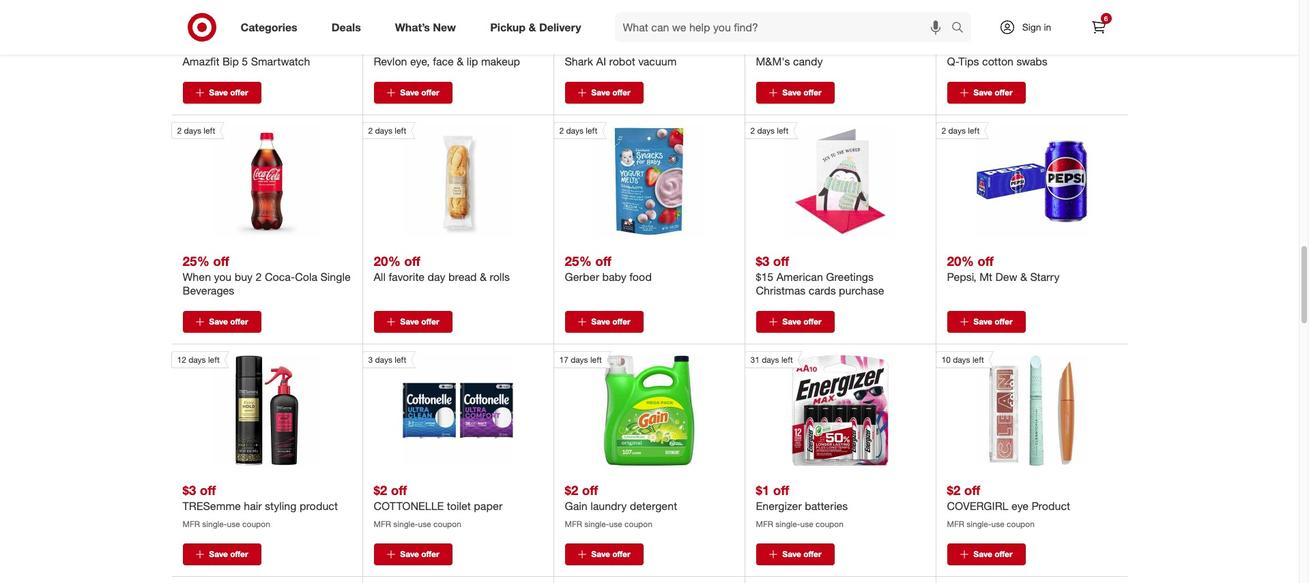 Task type: vqa. For each thing, say whether or not it's contained in the screenshot.


Task type: describe. For each thing, give the bounding box(es) containing it.
pickup & delivery
[[490, 20, 581, 34]]

20% off pepsi, mt dew & starry
[[947, 253, 1060, 284]]

left for gerber baby food
[[586, 126, 597, 136]]

10 days left button
[[936, 352, 1087, 466]]

mfr for cottonelle toilet paper
[[374, 520, 391, 530]]

new
[[433, 20, 456, 34]]

20% off all favorite day bread & rolls
[[374, 253, 510, 284]]

2 for 20% off all favorite day bread & rolls
[[368, 126, 373, 136]]

bread
[[448, 271, 477, 284]]

save offer button for shark ai robot vacuum
[[565, 82, 643, 104]]

categories link
[[229, 12, 315, 42]]

candy
[[793, 55, 823, 68]]

save offer button for revlon eye, face & lip makeup
[[374, 82, 452, 104]]

left for energizer batteries
[[782, 355, 793, 365]]

purchase
[[839, 284, 884, 298]]

31
[[751, 355, 760, 365]]

save offer for all favorite day bread & rolls
[[400, 317, 439, 327]]

styling
[[265, 500, 297, 514]]

robot
[[609, 55, 635, 68]]

$1
[[756, 483, 770, 498]]

2 days left button for 20% off all favorite day bread & rolls
[[362, 122, 513, 237]]

left for pepsi, mt dew & starry
[[968, 126, 980, 136]]

face
[[433, 55, 454, 68]]

buy
[[235, 271, 253, 284]]

single- inside "$3 off tresemme hair styling product mfr single-use coupon"
[[202, 520, 227, 530]]

2 days left button for 25% off gerber baby food
[[553, 122, 705, 237]]

off for $2 off cottonelle toilet paper mfr single-use coupon
[[391, 483, 407, 498]]

days for all favorite day bread & rolls
[[375, 126, 392, 136]]

3
[[368, 355, 373, 365]]

cola
[[295, 271, 317, 284]]

$2 off gain laundry detergent mfr single-use coupon
[[565, 483, 677, 530]]

save offer button for pepsi, mt dew & starry
[[947, 311, 1026, 333]]

rolls
[[490, 271, 510, 284]]

lip
[[467, 55, 478, 68]]

mfr for covergirl eye product
[[947, 520, 965, 530]]

save offer for gain laundry detergent
[[591, 550, 631, 560]]

10
[[942, 355, 951, 365]]

what's
[[395, 20, 430, 34]]

single- for gain
[[585, 520, 609, 530]]

use inside $1 off energizer batteries mfr single-use coupon
[[800, 520, 814, 530]]

20% off m&m's candy
[[756, 38, 823, 68]]

batteries
[[805, 500, 848, 514]]

2 days left for 25% off when you buy 2 coca-cola single beverages
[[177, 126, 215, 136]]

10 days left
[[942, 355, 984, 365]]

off for 20% off all favorite day bread & rolls
[[404, 253, 420, 269]]

save offer for m&m's candy
[[783, 88, 822, 98]]

starry
[[1030, 271, 1060, 284]]

days for gerber baby food
[[566, 126, 584, 136]]

left for tresemme hair styling product
[[208, 355, 220, 365]]

off for $2 off covergirl eye product mfr single-use coupon
[[964, 483, 981, 498]]

save offer button for cottonelle toilet paper
[[374, 544, 452, 566]]

save offer button for tresemme hair styling product
[[183, 544, 261, 566]]

& right pickup
[[529, 20, 536, 34]]

use for gain
[[609, 520, 622, 530]]

15%
[[947, 38, 974, 53]]

mfr inside $1 off energizer batteries mfr single-use coupon
[[756, 520, 773, 530]]

6
[[1104, 14, 1108, 23]]

you
[[214, 271, 232, 284]]

days for energizer batteries
[[762, 355, 779, 365]]

$2 for gain laundry detergent
[[565, 483, 578, 498]]

single- for cottonelle
[[393, 520, 418, 530]]

offer for shark ai robot vacuum
[[612, 88, 631, 98]]

save offer button for gain laundry detergent
[[565, 544, 643, 566]]

christmas
[[756, 284, 806, 298]]

use inside "$3 off tresemme hair styling product mfr single-use coupon"
[[227, 520, 240, 530]]

offer for all favorite day bread & rolls
[[421, 317, 439, 327]]

2 days left button for 25% off when you buy 2 coca-cola single beverages
[[171, 122, 322, 237]]

20% for 20% off all favorite day bread & rolls
[[374, 253, 401, 269]]

save for pepsi, mt dew & starry
[[974, 317, 993, 327]]

6 link
[[1084, 12, 1114, 42]]

save for amazfit bip 5 smartwatch
[[209, 88, 228, 98]]

2 for 20% off pepsi, mt dew & starry
[[942, 126, 946, 136]]

3 days left
[[368, 355, 406, 365]]

2 inside 25% off when you buy 2 coca-cola single beverages
[[256, 271, 262, 284]]

save offer button for q-tips cotton swabs
[[947, 82, 1026, 104]]

days for pepsi, mt dew & starry
[[949, 126, 966, 136]]

shark
[[565, 55, 593, 68]]

gain
[[565, 500, 588, 514]]

off for $1 off energizer batteries mfr single-use coupon
[[773, 483, 789, 498]]

offer for cottonelle toilet paper
[[421, 550, 439, 560]]

search button
[[945, 12, 978, 45]]

cottonelle
[[374, 500, 444, 514]]

save offer for energizer batteries
[[783, 550, 822, 560]]

american
[[777, 271, 823, 284]]

17 days left button
[[553, 352, 705, 466]]

$299.99
[[565, 38, 611, 53]]

eye,
[[410, 55, 430, 68]]

bip
[[222, 55, 239, 68]]

revlon
[[374, 55, 407, 68]]

coca-
[[265, 271, 295, 284]]

toilet
[[447, 500, 471, 514]]

25% for 25% off when you buy 2 coca-cola single beverages
[[183, 253, 209, 269]]

coupon inside "$3 off tresemme hair styling product mfr single-use coupon"
[[242, 520, 270, 530]]

laundry
[[591, 500, 627, 514]]

$3 for $3 off $15 american greetings christmas cards purchase
[[756, 253, 770, 269]]

offer for gerber baby food
[[612, 317, 631, 327]]

left for cottonelle toilet paper
[[395, 355, 406, 365]]

offer for $15 american greetings christmas cards purchase
[[804, 317, 822, 327]]

baby
[[602, 271, 626, 284]]

2 days left for 20% off pepsi, mt dew & starry
[[942, 126, 980, 136]]

paper
[[474, 500, 503, 514]]

favorite
[[389, 271, 425, 284]]

offer for amazfit bip 5 smartwatch
[[230, 88, 248, 98]]

save for gain laundry detergent
[[591, 550, 610, 560]]

in
[[1044, 21, 1052, 33]]

25% off when you buy 2 coca-cola single beverages
[[183, 253, 351, 298]]

off for $3 off $15 american greetings christmas cards purchase
[[773, 253, 789, 269]]

save offer button for energizer batteries
[[756, 544, 835, 566]]

delivery
[[539, 20, 581, 34]]

q-
[[947, 55, 959, 68]]

12 days left
[[177, 355, 220, 365]]

2 days left button for 20% off pepsi, mt dew & starry
[[936, 122, 1087, 237]]

save for covergirl eye product
[[974, 550, 993, 560]]

sign in link
[[987, 12, 1073, 42]]

amazfit
[[183, 55, 219, 68]]

tresemme
[[183, 500, 241, 514]]

coupon inside $1 off energizer batteries mfr single-use coupon
[[816, 520, 844, 530]]

15% off q-tips cotton swabs
[[947, 38, 1048, 68]]

& inside button
[[457, 55, 464, 68]]

save for tresemme hair styling product
[[209, 550, 228, 560]]

what's new link
[[383, 12, 473, 42]]

cards
[[809, 284, 836, 298]]

save offer for tresemme hair styling product
[[209, 550, 248, 560]]

off for $2 off gain laundry detergent mfr single-use coupon
[[582, 483, 598, 498]]

20% for 20% off pepsi, mt dew & starry
[[947, 253, 974, 269]]

what's new
[[395, 20, 456, 34]]

2 days left for 25% off gerber baby food
[[559, 126, 597, 136]]

coupon for gain
[[625, 520, 653, 530]]

save offer button for $15 american greetings christmas cards purchase
[[756, 311, 835, 333]]

save for cottonelle toilet paper
[[400, 550, 419, 560]]

12 days left button
[[171, 352, 322, 466]]



Task type: locate. For each thing, give the bounding box(es) containing it.
mfr inside $2 off cottonelle toilet paper mfr single-use coupon
[[374, 520, 391, 530]]

off up energizer
[[773, 483, 789, 498]]

2 horizontal spatial $2
[[947, 483, 961, 498]]

25% up when
[[183, 253, 209, 269]]

2 25% from the left
[[565, 253, 592, 269]]

off up covergirl
[[964, 483, 981, 498]]

energizer
[[756, 500, 802, 514]]

$2 off covergirl eye product mfr single-use coupon
[[947, 483, 1070, 530]]

save offer down covergirl
[[974, 550, 1013, 560]]

left for covergirl eye product
[[973, 355, 984, 365]]

25% off gerber baby food
[[565, 253, 652, 284]]

use
[[227, 520, 240, 530], [418, 520, 431, 530], [609, 520, 622, 530], [800, 520, 814, 530], [992, 520, 1005, 530]]

use inside $2 off covergirl eye product mfr single-use coupon
[[992, 520, 1005, 530]]

covergirl
[[947, 500, 1009, 514]]

offer down hair
[[230, 550, 248, 560]]

1 mfr from the left
[[183, 520, 200, 530]]

save offer button up 17 days left
[[565, 311, 643, 333]]

save offer down laundry
[[591, 550, 631, 560]]

$2 up covergirl
[[947, 483, 961, 498]]

save offer for gerber baby food
[[591, 317, 631, 327]]

days for $15 american greetings christmas cards purchase
[[757, 126, 775, 136]]

single- inside $2 off gain laundry detergent mfr single-use coupon
[[585, 520, 609, 530]]

$2 inside $2 off cottonelle toilet paper mfr single-use coupon
[[374, 483, 387, 498]]

off up candy
[[787, 38, 803, 53]]

2 horizontal spatial 20%
[[947, 253, 974, 269]]

& left rolls
[[480, 271, 487, 284]]

use for cottonelle
[[418, 520, 431, 530]]

save down laundry
[[591, 550, 610, 560]]

save for when you buy 2 coca-cola single beverages
[[209, 317, 228, 327]]

revlon eye, face & lip makeup button
[[374, 25, 542, 82]]

20% up pepsi,
[[947, 253, 974, 269]]

offer down the baby
[[612, 317, 631, 327]]

off inside "$3 off tresemme hair styling product mfr single-use coupon"
[[200, 483, 216, 498]]

cotton
[[982, 55, 1014, 68]]

5 mfr from the left
[[947, 520, 965, 530]]

off up favorite
[[404, 253, 420, 269]]

save offer down "cards"
[[783, 317, 822, 327]]

single- inside $2 off cottonelle toilet paper mfr single-use coupon
[[393, 520, 418, 530]]

use for covergirl
[[992, 520, 1005, 530]]

mfr down energizer
[[756, 520, 773, 530]]

search
[[945, 22, 978, 35]]

coupon down hair
[[242, 520, 270, 530]]

save offer button down covergirl
[[947, 544, 1026, 566]]

$3 up $15
[[756, 253, 770, 269]]

$299.99 shark ai robot vacuum
[[565, 38, 677, 68]]

5 2 days left from the left
[[942, 126, 980, 136]]

5 use from the left
[[992, 520, 1005, 530]]

save offer button down $1 off energizer batteries mfr single-use coupon
[[756, 544, 835, 566]]

$3 off $15 american greetings christmas cards purchase
[[756, 253, 884, 298]]

31 days left button
[[744, 352, 896, 466]]

coupon down the batteries
[[816, 520, 844, 530]]

coupon down toilet
[[434, 520, 461, 530]]

20% inside 20% off all favorite day bread & rolls
[[374, 253, 401, 269]]

single- down laundry
[[585, 520, 609, 530]]

2 for $3 off $15 american greetings christmas cards purchase
[[751, 126, 755, 136]]

5
[[242, 55, 248, 68]]

$3 for $3 off tresemme hair styling product mfr single-use coupon
[[183, 483, 196, 498]]

eye
[[1012, 500, 1029, 514]]

0 horizontal spatial 20%
[[374, 253, 401, 269]]

save offer for shark ai robot vacuum
[[591, 88, 631, 98]]

$2 up gain
[[565, 483, 578, 498]]

1 horizontal spatial $3
[[756, 253, 770, 269]]

What can we help you find? suggestions appear below search field
[[615, 12, 955, 42]]

off inside $3 off $15 american greetings christmas cards purchase
[[773, 253, 789, 269]]

offer
[[230, 88, 248, 98], [421, 88, 439, 98], [612, 88, 631, 98], [804, 88, 822, 98], [995, 88, 1013, 98], [230, 317, 248, 327], [421, 317, 439, 327], [612, 317, 631, 327], [804, 317, 822, 327], [995, 317, 1013, 327], [230, 550, 248, 560], [421, 550, 439, 560], [612, 550, 631, 560], [804, 550, 822, 560], [995, 550, 1013, 560]]

offer for covergirl eye product
[[995, 550, 1013, 560]]

4 single- from the left
[[776, 520, 800, 530]]

coupon inside $2 off covergirl eye product mfr single-use coupon
[[1007, 520, 1035, 530]]

save offer for amazfit bip 5 smartwatch
[[209, 88, 248, 98]]

off inside 15% off q-tips cotton swabs
[[978, 38, 994, 53]]

save offer down cotton
[[974, 88, 1013, 98]]

save offer button down ai
[[565, 82, 643, 104]]

off inside 20% off m&m's candy
[[787, 38, 803, 53]]

4 use from the left
[[800, 520, 814, 530]]

2 $2 from the left
[[565, 483, 578, 498]]

vacuum
[[638, 55, 677, 68]]

5 2 days left button from the left
[[936, 122, 1087, 237]]

save offer button for when you buy 2 coca-cola single beverages
[[183, 311, 261, 333]]

sign in
[[1022, 21, 1052, 33]]

off for 20% off m&m's candy
[[787, 38, 803, 53]]

20%
[[756, 38, 783, 53], [374, 253, 401, 269], [947, 253, 974, 269]]

save offer down bip
[[209, 88, 248, 98]]

3 mfr from the left
[[565, 520, 582, 530]]

save offer down tresemme
[[209, 550, 248, 560]]

save offer for pepsi, mt dew & starry
[[974, 317, 1013, 327]]

left for when you buy 2 coca-cola single beverages
[[204, 126, 215, 136]]

off up the baby
[[595, 253, 612, 269]]

0 horizontal spatial $3
[[183, 483, 196, 498]]

save down ai
[[591, 88, 610, 98]]

days inside 3 days left button
[[375, 355, 392, 365]]

save up 10 days left
[[974, 317, 993, 327]]

save offer down candy
[[783, 88, 822, 98]]

save offer for when you buy 2 coca-cola single beverages
[[209, 317, 248, 327]]

offer for m&m's candy
[[804, 88, 822, 98]]

$2 for cottonelle toilet paper
[[374, 483, 387, 498]]

1 horizontal spatial $2
[[565, 483, 578, 498]]

save for revlon eye, face & lip makeup
[[400, 88, 419, 98]]

4 2 days left from the left
[[751, 126, 789, 136]]

save offer down cottonelle
[[400, 550, 439, 560]]

coupon inside $2 off gain laundry detergent mfr single-use coupon
[[625, 520, 653, 530]]

offer for when you buy 2 coca-cola single beverages
[[230, 317, 248, 327]]

$15
[[756, 271, 774, 284]]

save down bip
[[209, 88, 228, 98]]

2 mfr from the left
[[374, 520, 391, 530]]

off inside $2 off cottonelle toilet paper mfr single-use coupon
[[391, 483, 407, 498]]

left inside button
[[590, 355, 602, 365]]

save offer button for gerber baby food
[[565, 311, 643, 333]]

4 2 days left button from the left
[[744, 122, 896, 237]]

off up gain
[[582, 483, 598, 498]]

3 single- from the left
[[585, 520, 609, 530]]

coupon for cottonelle
[[434, 520, 461, 530]]

2 2 days left button from the left
[[362, 122, 513, 237]]

m&m's
[[756, 55, 790, 68]]

save offer for $15 american greetings christmas cards purchase
[[783, 317, 822, 327]]

save down eye,
[[400, 88, 419, 98]]

save offer for cottonelle toilet paper
[[400, 550, 439, 560]]

2 days left button for $3 off $15 american greetings christmas cards purchase
[[744, 122, 896, 237]]

$3 off tresemme hair styling product mfr single-use coupon
[[183, 483, 338, 530]]

off up tresemme
[[200, 483, 216, 498]]

dew
[[996, 271, 1018, 284]]

save down candy
[[783, 88, 801, 98]]

3 $2 from the left
[[947, 483, 961, 498]]

3 coupon from the left
[[625, 520, 653, 530]]

single- down covergirl
[[967, 520, 992, 530]]

25% for 25% off gerber baby food
[[565, 253, 592, 269]]

save down tips at right
[[974, 88, 993, 98]]

use down the batteries
[[800, 520, 814, 530]]

save up 3 days left
[[400, 317, 419, 327]]

off inside $2 off gain laundry detergent mfr single-use coupon
[[582, 483, 598, 498]]

25% up the 'gerber' at the top left
[[565, 253, 592, 269]]

25%
[[183, 253, 209, 269], [565, 253, 592, 269]]

deals link
[[320, 12, 378, 42]]

save offer button for m&m's candy
[[756, 82, 835, 104]]

save for all favorite day bread & rolls
[[400, 317, 419, 327]]

mt
[[980, 271, 993, 284]]

mfr inside $2 off gain laundry detergent mfr single-use coupon
[[565, 520, 582, 530]]

offer down cotton
[[995, 88, 1013, 98]]

offer for pepsi, mt dew & starry
[[995, 317, 1013, 327]]

save offer button down cotton
[[947, 82, 1026, 104]]

off up you
[[213, 253, 229, 269]]

2 single- from the left
[[393, 520, 418, 530]]

off inside $2 off covergirl eye product mfr single-use coupon
[[964, 483, 981, 498]]

offer down $2 off cottonelle toilet paper mfr single-use coupon
[[421, 550, 439, 560]]

$3 inside "$3 off tresemme hair styling product mfr single-use coupon"
[[183, 483, 196, 498]]

17 days left
[[559, 355, 602, 365]]

offer down dew
[[995, 317, 1013, 327]]

3 2 days left from the left
[[559, 126, 597, 136]]

deals
[[332, 20, 361, 34]]

all
[[374, 271, 386, 284]]

$2
[[374, 483, 387, 498], [565, 483, 578, 498], [947, 483, 961, 498]]

single- down tresemme
[[202, 520, 227, 530]]

use down laundry
[[609, 520, 622, 530]]

off
[[787, 38, 803, 53], [978, 38, 994, 53], [213, 253, 229, 269], [404, 253, 420, 269], [595, 253, 612, 269], [773, 253, 789, 269], [978, 253, 994, 269], [200, 483, 216, 498], [391, 483, 407, 498], [582, 483, 598, 498], [773, 483, 789, 498], [964, 483, 981, 498]]

20% inside 20% off m&m's candy
[[756, 38, 783, 53]]

1 $2 from the left
[[374, 483, 387, 498]]

1 2 days left from the left
[[177, 126, 215, 136]]

& inside 20% off all favorite day bread & rolls
[[480, 271, 487, 284]]

off inside 20% off all favorite day bread & rolls
[[404, 253, 420, 269]]

$2 inside $2 off gain laundry detergent mfr single-use coupon
[[565, 483, 578, 498]]

17
[[559, 355, 569, 365]]

save offer button down eye,
[[374, 82, 452, 104]]

days for cottonelle toilet paper
[[375, 355, 392, 365]]

2 2 days left from the left
[[368, 126, 406, 136]]

2 for 25% off when you buy 2 coca-cola single beverages
[[177, 126, 182, 136]]

0 horizontal spatial 25%
[[183, 253, 209, 269]]

save offer for revlon eye, face & lip makeup
[[400, 88, 439, 98]]

offer for revlon eye, face & lip makeup
[[421, 88, 439, 98]]

0 vertical spatial $3
[[756, 253, 770, 269]]

offer down "cards"
[[804, 317, 822, 327]]

save for gerber baby food
[[591, 317, 610, 327]]

off up $15
[[773, 253, 789, 269]]

1 25% from the left
[[183, 253, 209, 269]]

pickup & delivery link
[[479, 12, 598, 42]]

off up cottonelle
[[391, 483, 407, 498]]

off inside 25% off when you buy 2 coca-cola single beverages
[[213, 253, 229, 269]]

save for shark ai robot vacuum
[[591, 88, 610, 98]]

2 days left
[[177, 126, 215, 136], [368, 126, 406, 136], [559, 126, 597, 136], [751, 126, 789, 136], [942, 126, 980, 136]]

save down $1 off energizer batteries mfr single-use coupon
[[783, 550, 801, 560]]

5 coupon from the left
[[1007, 520, 1035, 530]]

off inside $1 off energizer batteries mfr single-use coupon
[[773, 483, 789, 498]]

offer down eye,
[[421, 88, 439, 98]]

$2 up cottonelle
[[374, 483, 387, 498]]

coupon
[[242, 520, 270, 530], [434, 520, 461, 530], [625, 520, 653, 530], [816, 520, 844, 530], [1007, 520, 1035, 530]]

save offer button down beverages
[[183, 311, 261, 333]]

$2 inside $2 off covergirl eye product mfr single-use coupon
[[947, 483, 961, 498]]

offer down candy
[[804, 88, 822, 98]]

smartwatch
[[251, 55, 310, 68]]

1 horizontal spatial 20%
[[756, 38, 783, 53]]

$3 inside $3 off $15 american greetings christmas cards purchase
[[756, 253, 770, 269]]

left for $15 american greetings christmas cards purchase
[[777, 126, 789, 136]]

save offer button down tresemme
[[183, 544, 261, 566]]

2 days left button
[[171, 122, 322, 237], [362, 122, 513, 237], [553, 122, 705, 237], [744, 122, 896, 237], [936, 122, 1087, 237]]

off for 15% off q-tips cotton swabs
[[978, 38, 994, 53]]

offer down beverages
[[230, 317, 248, 327]]

single- down energizer
[[776, 520, 800, 530]]

$64.99 amazfit bip 5 smartwatch
[[183, 38, 310, 68]]

offer down $2 off gain laundry detergent mfr single-use coupon
[[612, 550, 631, 560]]

left for gain laundry detergent
[[590, 355, 602, 365]]

off inside 25% off gerber baby food
[[595, 253, 612, 269]]

5 single- from the left
[[967, 520, 992, 530]]

ai
[[596, 55, 606, 68]]

save offer button up 10 days left
[[947, 311, 1026, 333]]

4 coupon from the left
[[816, 520, 844, 530]]

4 mfr from the left
[[756, 520, 773, 530]]

save offer button down cottonelle
[[374, 544, 452, 566]]

25% inside 25% off gerber baby food
[[565, 253, 592, 269]]

& right dew
[[1021, 271, 1027, 284]]

save offer for q-tips cotton swabs
[[974, 88, 1013, 98]]

coupon down eye
[[1007, 520, 1035, 530]]

2 use from the left
[[418, 520, 431, 530]]

off up cotton
[[978, 38, 994, 53]]

offer down 5
[[230, 88, 248, 98]]

offer for q-tips cotton swabs
[[995, 88, 1013, 98]]

1 use from the left
[[227, 520, 240, 530]]

2 days left for 20% off all favorite day bread & rolls
[[368, 126, 406, 136]]

& inside 20% off pepsi, mt dew & starry
[[1021, 271, 1027, 284]]

2 days left for $3 off $15 american greetings christmas cards purchase
[[751, 126, 789, 136]]

2 coupon from the left
[[434, 520, 461, 530]]

20% inside 20% off pepsi, mt dew & starry
[[947, 253, 974, 269]]

offer down day
[[421, 317, 439, 327]]

days for when you buy 2 coca-cola single beverages
[[184, 126, 201, 136]]

1 horizontal spatial 25%
[[565, 253, 592, 269]]

20% up all
[[374, 253, 401, 269]]

save offer
[[209, 88, 248, 98], [400, 88, 439, 98], [591, 88, 631, 98], [783, 88, 822, 98], [974, 88, 1013, 98], [209, 317, 248, 327], [400, 317, 439, 327], [591, 317, 631, 327], [783, 317, 822, 327], [974, 317, 1013, 327], [209, 550, 248, 560], [400, 550, 439, 560], [591, 550, 631, 560], [783, 550, 822, 560], [974, 550, 1013, 560]]

20% for 20% off m&m's candy
[[756, 38, 783, 53]]

$3 up tresemme
[[183, 483, 196, 498]]

save for q-tips cotton swabs
[[974, 88, 993, 98]]

save down covergirl
[[974, 550, 993, 560]]

save offer down eye,
[[400, 88, 439, 98]]

offer for energizer batteries
[[804, 550, 822, 560]]

0 horizontal spatial $2
[[374, 483, 387, 498]]

mfr
[[183, 520, 200, 530], [374, 520, 391, 530], [565, 520, 582, 530], [756, 520, 773, 530], [947, 520, 965, 530]]

use inside $2 off gain laundry detergent mfr single-use coupon
[[609, 520, 622, 530]]

mfr down tresemme
[[183, 520, 200, 530]]

$2 for covergirl eye product
[[947, 483, 961, 498]]

pickup
[[490, 20, 526, 34]]

$64.99
[[183, 38, 221, 53]]

save for $15 american greetings christmas cards purchase
[[783, 317, 801, 327]]

save offer button
[[183, 82, 261, 104], [374, 82, 452, 104], [565, 82, 643, 104], [756, 82, 835, 104], [947, 82, 1026, 104], [183, 311, 261, 333], [374, 311, 452, 333], [565, 311, 643, 333], [756, 311, 835, 333], [947, 311, 1026, 333], [183, 544, 261, 566], [374, 544, 452, 566], [565, 544, 643, 566], [756, 544, 835, 566], [947, 544, 1026, 566]]

& left lip
[[457, 55, 464, 68]]

off for 25% off gerber baby food
[[595, 253, 612, 269]]

product
[[1032, 500, 1070, 514]]

use down cottonelle
[[418, 520, 431, 530]]

greetings
[[826, 271, 874, 284]]

save offer down favorite
[[400, 317, 439, 327]]

31 days left
[[751, 355, 793, 365]]

single- for covergirl
[[967, 520, 992, 530]]

save offer down ai
[[591, 88, 631, 98]]

offer down $2 off covergirl eye product mfr single-use coupon
[[995, 550, 1013, 560]]

save offer button down bip
[[183, 82, 261, 104]]

3 days left button
[[362, 352, 513, 466]]

mfr inside $2 off covergirl eye product mfr single-use coupon
[[947, 520, 965, 530]]

save offer button down christmas
[[756, 311, 835, 333]]

day
[[428, 271, 445, 284]]

single- inside $1 off energizer batteries mfr single-use coupon
[[776, 520, 800, 530]]

hair
[[244, 500, 262, 514]]

use down covergirl
[[992, 520, 1005, 530]]

pepsi,
[[947, 271, 977, 284]]

days inside 17 days left button
[[571, 355, 588, 365]]

offer for gain laundry detergent
[[612, 550, 631, 560]]

beverages
[[183, 284, 234, 298]]

categories
[[241, 20, 297, 34]]

single- inside $2 off covergirl eye product mfr single-use coupon
[[967, 520, 992, 530]]

revlon eye, face & lip makeup
[[374, 55, 520, 68]]

offer for tresemme hair styling product
[[230, 550, 248, 560]]

use down tresemme
[[227, 520, 240, 530]]

days inside 12 days left button
[[189, 355, 206, 365]]

2 for 25% off gerber baby food
[[559, 126, 564, 136]]

days
[[184, 126, 201, 136], [375, 126, 392, 136], [566, 126, 584, 136], [757, 126, 775, 136], [949, 126, 966, 136], [189, 355, 206, 365], [375, 355, 392, 365], [571, 355, 588, 365], [762, 355, 779, 365], [953, 355, 970, 365]]

save offer button down favorite
[[374, 311, 452, 333]]

single- down cottonelle
[[393, 520, 418, 530]]

save down beverages
[[209, 317, 228, 327]]

20% up m&m's
[[756, 38, 783, 53]]

3 2 days left button from the left
[[553, 122, 705, 237]]

save
[[209, 88, 228, 98], [400, 88, 419, 98], [591, 88, 610, 98], [783, 88, 801, 98], [974, 88, 993, 98], [209, 317, 228, 327], [400, 317, 419, 327], [591, 317, 610, 327], [783, 317, 801, 327], [974, 317, 993, 327], [209, 550, 228, 560], [400, 550, 419, 560], [591, 550, 610, 560], [783, 550, 801, 560], [974, 550, 993, 560]]

save offer down the baby
[[591, 317, 631, 327]]

mfr down cottonelle
[[374, 520, 391, 530]]

single
[[321, 271, 351, 284]]

1 2 days left button from the left
[[171, 122, 322, 237]]

days for gain laundry detergent
[[571, 355, 588, 365]]

save offer button down laundry
[[565, 544, 643, 566]]

days inside 10 days left button
[[953, 355, 970, 365]]

save offer button for amazfit bip 5 smartwatch
[[183, 82, 261, 104]]

save offer button down candy
[[756, 82, 835, 104]]

sign
[[1022, 21, 1041, 33]]

save offer down beverages
[[209, 317, 248, 327]]

3 use from the left
[[609, 520, 622, 530]]

$2 off cottonelle toilet paper mfr single-use coupon
[[374, 483, 503, 530]]

product
[[300, 500, 338, 514]]

save offer button for all favorite day bread & rolls
[[374, 311, 452, 333]]

save down christmas
[[783, 317, 801, 327]]

save down cottonelle
[[400, 550, 419, 560]]

use inside $2 off cottonelle toilet paper mfr single-use coupon
[[418, 520, 431, 530]]

save for energizer batteries
[[783, 550, 801, 560]]

1 single- from the left
[[202, 520, 227, 530]]

off up mt
[[978, 253, 994, 269]]

25% inside 25% off when you buy 2 coca-cola single beverages
[[183, 253, 209, 269]]

save offer down mt
[[974, 317, 1013, 327]]

off inside 20% off pepsi, mt dew & starry
[[978, 253, 994, 269]]

swabs
[[1017, 55, 1048, 68]]

days inside 31 days left button
[[762, 355, 779, 365]]

save up 17 days left
[[591, 317, 610, 327]]

left
[[204, 126, 215, 136], [395, 126, 406, 136], [586, 126, 597, 136], [777, 126, 789, 136], [968, 126, 980, 136], [208, 355, 220, 365], [395, 355, 406, 365], [590, 355, 602, 365], [782, 355, 793, 365], [973, 355, 984, 365]]

mfr inside "$3 off tresemme hair styling product mfr single-use coupon"
[[183, 520, 200, 530]]

1 vertical spatial $3
[[183, 483, 196, 498]]

coupon for covergirl
[[1007, 520, 1035, 530]]

coupon inside $2 off cottonelle toilet paper mfr single-use coupon
[[434, 520, 461, 530]]

mfr down covergirl
[[947, 520, 965, 530]]

days for covergirl eye product
[[953, 355, 970, 365]]

off for 25% off when you buy 2 coca-cola single beverages
[[213, 253, 229, 269]]

tips
[[959, 55, 979, 68]]

food
[[630, 271, 652, 284]]

save offer down $1 off energizer batteries mfr single-use coupon
[[783, 550, 822, 560]]

when
[[183, 271, 211, 284]]

1 coupon from the left
[[242, 520, 270, 530]]

makeup
[[481, 55, 520, 68]]

save offer button for covergirl eye product
[[947, 544, 1026, 566]]



